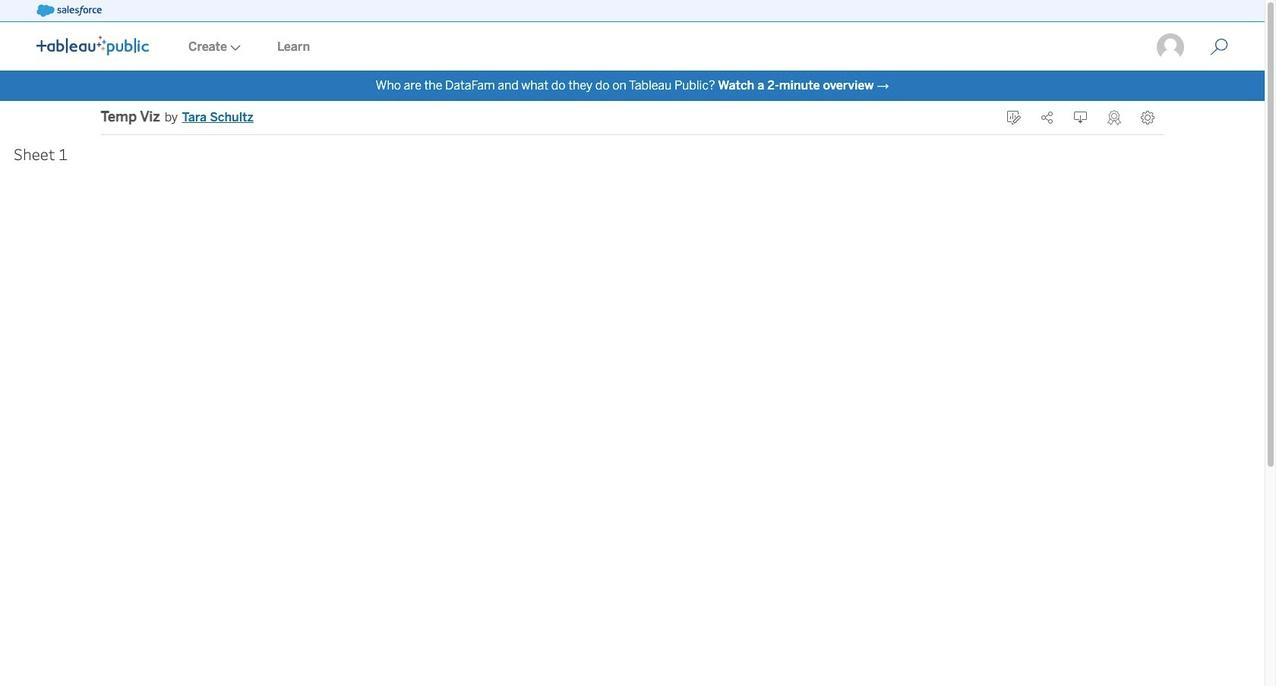 Task type: locate. For each thing, give the bounding box(es) containing it.
logo image
[[36, 36, 149, 55]]

tara.schultz image
[[1156, 32, 1186, 62]]

salesforce logo image
[[36, 5, 102, 17]]

create image
[[227, 45, 241, 51]]

go to search image
[[1192, 38, 1247, 56]]

nominate for viz of the day image
[[1107, 110, 1121, 125]]



Task type: vqa. For each thing, say whether or not it's contained in the screenshot.
Well
no



Task type: describe. For each thing, give the bounding box(es) containing it.
edit image
[[1007, 111, 1021, 125]]



